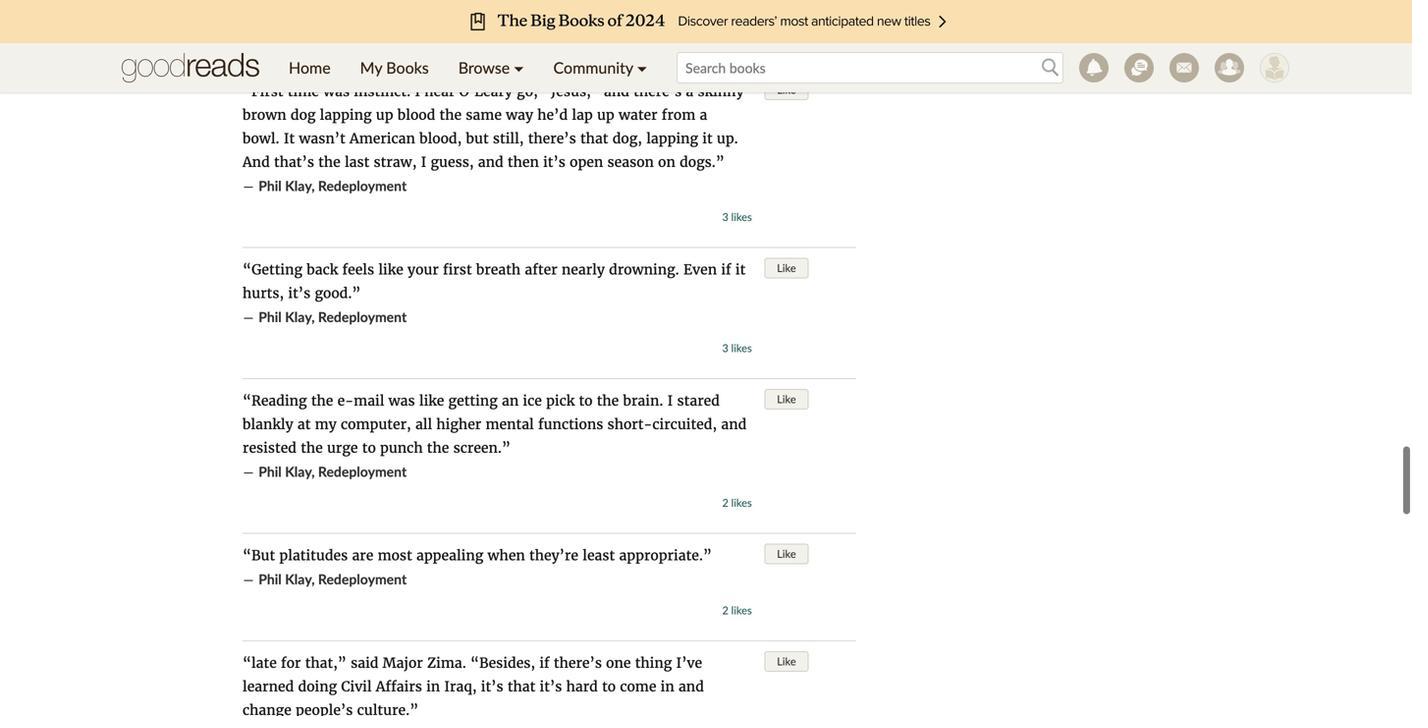 Task type: locate. For each thing, give the bounding box(es) containing it.
redeployment link
[[318, 177, 407, 194], [318, 309, 407, 325], [318, 463, 407, 480], [318, 571, 407, 588]]

klay, down the good."
[[285, 309, 315, 325]]

1 redeployment link from the top
[[318, 177, 407, 194]]

redeployment down the good."
[[318, 309, 407, 325]]

▾ up go,
[[514, 58, 524, 77]]

a up from
[[686, 83, 694, 100]]

3 for skinny
[[723, 210, 729, 224]]

3 for it
[[723, 341, 729, 355]]

up
[[376, 106, 394, 124], [597, 106, 615, 124]]

if right "besides, at left
[[540, 654, 550, 672]]

blood
[[398, 106, 436, 124]]

like up all at left bottom
[[419, 392, 444, 410]]

1 ― from the top
[[243, 177, 254, 195]]

2 vertical spatial to
[[602, 678, 616, 696]]

there's
[[634, 83, 682, 100], [528, 130, 577, 147], [554, 654, 602, 672]]

1 horizontal spatial was
[[389, 392, 415, 410]]

1 vertical spatial there's
[[528, 130, 577, 147]]

"but
[[243, 547, 275, 564]]

after
[[525, 261, 558, 279]]

1 vertical spatial 2
[[723, 604, 729, 617]]

3 like from the top
[[777, 393, 796, 406]]

to down the computer,
[[362, 439, 376, 457]]

redeployment
[[318, 177, 407, 194], [318, 309, 407, 325], [318, 463, 407, 480], [318, 571, 407, 588]]

to right the pick
[[579, 392, 593, 410]]

an
[[502, 392, 519, 410]]

2 horizontal spatial to
[[602, 678, 616, 696]]

in down zima.
[[427, 678, 440, 696]]

0 vertical spatial 2 likes
[[723, 496, 752, 509]]

― inside "reading the e-mail was like getting an ice pick to the brain. i stared blankly at my computer, all higher mental functions short-circuited, and resisted the urge to punch the screen." ― phil klay, redeployment
[[243, 463, 254, 481]]

3 likes link for it
[[723, 341, 752, 355]]

klay, down resisted
[[285, 463, 315, 480]]

it inside "getting back feels like your first breath after nearly drowning. even if it hurts, it's good." ― phil klay, redeployment
[[736, 261, 746, 279]]

that inside "first time was instinct. i hear o'leary go, "jesus," and there's a skinny brown dog lapping up blood the same way he'd lap up water from a bowl. it wasn't american blood, but still, there's that dog, lapping it up. and that's the last straw, i guess, and then it's open season on dogs." ― phil klay, redeployment
[[581, 130, 609, 147]]

1 horizontal spatial lapping
[[647, 130, 699, 147]]

that
[[581, 130, 609, 147], [508, 678, 536, 696]]

1 vertical spatial if
[[540, 654, 550, 672]]

likes for "getting back feels like your first breath after nearly drowning. even if it hurts, it's good."
[[732, 341, 752, 355]]

1 horizontal spatial a
[[700, 106, 708, 124]]

redeployment link down the good."
[[318, 309, 407, 325]]

0 vertical spatial 3
[[723, 32, 729, 45]]

0 vertical spatial 3 likes
[[723, 32, 752, 45]]

like left your
[[379, 261, 404, 279]]

was right mail
[[389, 392, 415, 410]]

4 phil from the top
[[259, 571, 282, 588]]

dogs."
[[680, 153, 725, 171]]

when
[[488, 547, 525, 564]]

e-
[[338, 392, 354, 410]]

and down community ▾ at the left top of the page
[[604, 83, 630, 100]]

1 vertical spatial 3 likes
[[723, 210, 752, 224]]

0 vertical spatial to
[[579, 392, 593, 410]]

0 horizontal spatial was
[[323, 83, 350, 100]]

1 horizontal spatial that
[[581, 130, 609, 147]]

3 redeployment link from the top
[[318, 463, 407, 480]]

redeployment down are
[[318, 571, 407, 588]]

redeployment down the last
[[318, 177, 407, 194]]

2 3 likes link from the top
[[723, 210, 752, 224]]

come
[[620, 678, 657, 696]]

1 up from the left
[[376, 106, 394, 124]]

0 vertical spatial a
[[686, 83, 694, 100]]

it
[[703, 130, 713, 147], [736, 261, 746, 279]]

functions
[[538, 416, 604, 433]]

1 vertical spatial that
[[508, 678, 536, 696]]

0 horizontal spatial ▾
[[514, 58, 524, 77]]

that down "besides, at left
[[508, 678, 536, 696]]

― down hurts,
[[243, 309, 254, 326]]

2 redeployment link from the top
[[318, 309, 407, 325]]

1 ▾ from the left
[[514, 58, 524, 77]]

and down i've
[[679, 678, 704, 696]]

2 vertical spatial 3 likes link
[[723, 341, 752, 355]]

if right even
[[722, 261, 732, 279]]

2 vertical spatial 3
[[723, 341, 729, 355]]

0 vertical spatial i
[[415, 83, 421, 100]]

open
[[570, 153, 604, 171]]

it's down back
[[288, 284, 311, 302]]

3 likes for skinny
[[723, 210, 752, 224]]

4 ― from the top
[[243, 571, 254, 589]]

3 ― from the top
[[243, 463, 254, 481]]

my books
[[360, 58, 429, 77]]

5 likes from the top
[[732, 604, 752, 617]]

1 3 likes from the top
[[723, 32, 752, 45]]

redeployment inside "getting back feels like your first breath after nearly drowning. even if it hurts, it's good." ― phil klay, redeployment
[[318, 309, 407, 325]]

if
[[722, 261, 732, 279], [540, 654, 550, 672]]

all
[[416, 416, 433, 433]]

1 horizontal spatial up
[[597, 106, 615, 124]]

2 ― from the top
[[243, 309, 254, 326]]

that up open
[[581, 130, 609, 147]]

klay, down platitudes
[[285, 571, 315, 588]]

3 klay, from the top
[[285, 463, 315, 480]]

likes
[[732, 32, 752, 45], [732, 210, 752, 224], [732, 341, 752, 355], [732, 496, 752, 509], [732, 604, 752, 617]]

4 like from the top
[[777, 547, 796, 561]]

if inside "getting back feels like your first breath after nearly drowning. even if it hurts, it's good." ― phil klay, redeployment
[[722, 261, 732, 279]]

4 redeployment link from the top
[[318, 571, 407, 588]]

1 vertical spatial 3
[[723, 210, 729, 224]]

was right time
[[323, 83, 350, 100]]

― down and
[[243, 177, 254, 195]]

phil down resisted
[[259, 463, 282, 480]]

phil down "but
[[259, 571, 282, 588]]

▾ for community ▾
[[637, 58, 648, 77]]

0 vertical spatial was
[[323, 83, 350, 100]]

1 vertical spatial 2 likes
[[723, 604, 752, 617]]

there's down he'd
[[528, 130, 577, 147]]

major
[[383, 654, 423, 672]]

last
[[345, 153, 370, 171]]

klay, inside "getting back feels like your first breath after nearly drowning. even if it hurts, it's good." ― phil klay, redeployment
[[285, 309, 315, 325]]

4 like link from the top
[[765, 544, 809, 564]]

my
[[315, 416, 337, 433]]

i right the straw,
[[421, 153, 427, 171]]

i right brain.
[[668, 392, 673, 410]]

2 vertical spatial i
[[668, 392, 673, 410]]

2 like link from the top
[[765, 258, 809, 279]]

2 ▾ from the left
[[637, 58, 648, 77]]

0 horizontal spatial that
[[508, 678, 536, 696]]

like for "but platitudes are most appealing when they're least appropriate."
[[777, 547, 796, 561]]

it's right then
[[543, 153, 566, 171]]

my
[[360, 58, 382, 77]]

3 3 likes link from the top
[[723, 341, 752, 355]]

it's inside "getting back feels like your first breath after nearly drowning. even if it hurts, it's good." ― phil klay, redeployment
[[288, 284, 311, 302]]

3
[[723, 32, 729, 45], [723, 210, 729, 224], [723, 341, 729, 355]]

redeployment link for blankly
[[318, 463, 407, 480]]

in down "thing"
[[661, 678, 675, 696]]

a right from
[[700, 106, 708, 124]]

0 horizontal spatial like
[[379, 261, 404, 279]]

community
[[554, 58, 633, 77]]

lapping up on
[[647, 130, 699, 147]]

change
[[243, 702, 292, 716]]

2 like from the top
[[777, 261, 796, 275]]

mail
[[354, 392, 385, 410]]

1 vertical spatial i
[[421, 153, 427, 171]]

redeployment link down the last
[[318, 177, 407, 194]]

civil
[[341, 678, 372, 696]]

like link for "reading the e-mail was like getting an ice pick to the brain. i stared blankly at my computer, all higher mental functions short-circuited, and resisted the urge to punch the screen."
[[765, 389, 809, 410]]

▾ up water
[[637, 58, 648, 77]]

1 klay, from the top
[[285, 177, 315, 194]]

1 horizontal spatial ▾
[[637, 58, 648, 77]]

like link
[[765, 80, 809, 100], [765, 258, 809, 279], [765, 389, 809, 410], [765, 544, 809, 564], [765, 651, 809, 672]]

1 vertical spatial was
[[389, 392, 415, 410]]

notifications image
[[1080, 53, 1109, 83]]

phil down and
[[259, 177, 282, 194]]

3 likes link
[[723, 32, 752, 45], [723, 210, 752, 224], [723, 341, 752, 355]]

that's
[[274, 153, 314, 171]]

"but platitudes are most appealing when they're least appropriate." ― phil klay, redeployment
[[243, 547, 712, 589]]

to inside ""late for that," said major zima. "besides, if there's one thing i've learned doing civil affairs in iraq, it's that it's hard to come in and change people's culture.""
[[602, 678, 616, 696]]

2 2 likes from the top
[[723, 604, 752, 617]]

4 klay, from the top
[[285, 571, 315, 588]]

2 vertical spatial 3 likes
[[723, 341, 752, 355]]

dog,
[[613, 130, 643, 147]]

2 likes for "but platitudes are most appealing when they're least appropriate."
[[723, 604, 752, 617]]

2 redeployment from the top
[[318, 309, 407, 325]]

and inside "reading the e-mail was like getting an ice pick to the brain. i stared blankly at my computer, all higher mental functions short-circuited, and resisted the urge to punch the screen." ― phil klay, redeployment
[[722, 416, 747, 433]]

it's
[[543, 153, 566, 171], [288, 284, 311, 302], [481, 678, 504, 696], [540, 678, 562, 696]]

Search for books to add to your shelves search field
[[677, 52, 1064, 84]]

1 likes from the top
[[732, 32, 752, 45]]

2 3 from the top
[[723, 210, 729, 224]]

i inside "reading the e-mail was like getting an ice pick to the brain. i stared blankly at my computer, all higher mental functions short-circuited, and resisted the urge to punch the screen." ― phil klay, redeployment
[[668, 392, 673, 410]]

2 phil from the top
[[259, 309, 282, 325]]

i left hear
[[415, 83, 421, 100]]

2 up from the left
[[597, 106, 615, 124]]

drowning.
[[609, 261, 680, 279]]

4 likes from the top
[[732, 496, 752, 509]]

― down "but
[[243, 571, 254, 589]]

▾ for browse ▾
[[514, 58, 524, 77]]

3 phil from the top
[[259, 463, 282, 480]]

to
[[579, 392, 593, 410], [362, 439, 376, 457], [602, 678, 616, 696]]

there's inside ""late for that," said major zima. "besides, if there's one thing i've learned doing civil affairs in iraq, it's that it's hard to come in and change people's culture.""
[[554, 654, 602, 672]]

4 redeployment from the top
[[318, 571, 407, 588]]

and
[[604, 83, 630, 100], [478, 153, 504, 171], [722, 416, 747, 433], [679, 678, 704, 696]]

2 vertical spatial there's
[[554, 654, 602, 672]]

3 likes
[[723, 32, 752, 45], [723, 210, 752, 224], [723, 341, 752, 355]]

1 2 likes link from the top
[[723, 496, 752, 509]]

and right the circuited,
[[722, 416, 747, 433]]

phil inside "first time was instinct. i hear o'leary go, "jesus," and there's a skinny brown dog lapping up blood the same way he'd lap up water from a bowl. it wasn't american blood, but still, there's that dog, lapping it up. and that's the last straw, i guess, and then it's open season on dogs." ― phil klay, redeployment
[[259, 177, 282, 194]]

phil
[[259, 177, 282, 194], [259, 309, 282, 325], [259, 463, 282, 480], [259, 571, 282, 588]]

redeployment link down are
[[318, 571, 407, 588]]

1 vertical spatial like
[[419, 392, 444, 410]]

american
[[350, 130, 416, 147]]

2 likes link for "but platitudes are most appealing when they're least appropriate."
[[723, 604, 752, 617]]

0 horizontal spatial up
[[376, 106, 394, 124]]

2 for "reading the e-mail was like getting an ice pick to the brain. i stared blankly at my computer, all higher mental functions short-circuited, and resisted the urge to punch the screen."
[[723, 496, 729, 509]]

0 vertical spatial if
[[722, 261, 732, 279]]

2 likes link
[[723, 496, 752, 509], [723, 604, 752, 617]]

― inside "getting back feels like your first breath after nearly drowning. even if it hurts, it's good." ― phil klay, redeployment
[[243, 309, 254, 326]]

up right lap
[[597, 106, 615, 124]]

"reading the e-mail was like getting an ice pick to the brain. i stared blankly at my computer, all higher mental functions short-circuited, and resisted the urge to punch the screen." ― phil klay, redeployment
[[243, 392, 747, 481]]

the down all at left bottom
[[427, 439, 449, 457]]

klay, down that's
[[285, 177, 315, 194]]

"reading
[[243, 392, 307, 410]]

guess,
[[431, 153, 474, 171]]

that inside ""late for that," said major zima. "besides, if there's one thing i've learned doing civil affairs in iraq, it's that it's hard to come in and change people's culture.""
[[508, 678, 536, 696]]

3 like link from the top
[[765, 389, 809, 410]]

3 3 from the top
[[723, 341, 729, 355]]

a
[[686, 83, 694, 100], [700, 106, 708, 124]]

browse
[[459, 58, 510, 77]]

klay, inside "reading the e-mail was like getting an ice pick to the brain. i stared blankly at my computer, all higher mental functions short-circuited, and resisted the urge to punch the screen." ― phil klay, redeployment
[[285, 463, 315, 480]]

the up 'short-'
[[597, 392, 619, 410]]

menu
[[274, 43, 662, 92]]

klay, inside "but platitudes are most appealing when they're least appropriate." ― phil klay, redeployment
[[285, 571, 315, 588]]

there's up hard
[[554, 654, 602, 672]]

getting
[[449, 392, 498, 410]]

it inside "first time was instinct. i hear o'leary go, "jesus," and there's a skinny brown dog lapping up blood the same way he'd lap up water from a bowl. it wasn't american blood, but still, there's that dog, lapping it up. and that's the last straw, i guess, and then it's open season on dogs." ― phil klay, redeployment
[[703, 130, 713, 147]]

0 vertical spatial that
[[581, 130, 609, 147]]

but
[[466, 130, 489, 147]]

1 redeployment from the top
[[318, 177, 407, 194]]

0 vertical spatial like
[[379, 261, 404, 279]]

i
[[415, 83, 421, 100], [421, 153, 427, 171], [668, 392, 673, 410]]

then
[[508, 153, 539, 171]]

resisted
[[243, 439, 297, 457]]

0 vertical spatial it
[[703, 130, 713, 147]]

2 in from the left
[[661, 678, 675, 696]]

2 2 from the top
[[723, 604, 729, 617]]

1 vertical spatial 3 likes link
[[723, 210, 752, 224]]

the
[[440, 106, 462, 124], [319, 153, 341, 171], [311, 392, 333, 410], [597, 392, 619, 410], [301, 439, 323, 457], [427, 439, 449, 457]]

― down resisted
[[243, 463, 254, 481]]

it's left hard
[[540, 678, 562, 696]]

affairs
[[376, 678, 422, 696]]

2 2 likes link from the top
[[723, 604, 752, 617]]

way
[[506, 106, 534, 124]]

3 3 likes from the top
[[723, 341, 752, 355]]

lapping up wasn't at top left
[[320, 106, 372, 124]]

1 3 from the top
[[723, 32, 729, 45]]

it right even
[[736, 261, 746, 279]]

phil down hurts,
[[259, 309, 282, 325]]

1 vertical spatial it
[[736, 261, 746, 279]]

0 horizontal spatial in
[[427, 678, 440, 696]]

phil inside "reading the e-mail was like getting an ice pick to the brain. i stared blankly at my computer, all higher mental functions short-circuited, and resisted the urge to punch the screen." ― phil klay, redeployment
[[259, 463, 282, 480]]

0 vertical spatial 2
[[723, 496, 729, 509]]

0 horizontal spatial lapping
[[320, 106, 372, 124]]

up up american
[[376, 106, 394, 124]]

it left "up."
[[703, 130, 713, 147]]

like inside "getting back feels like your first breath after nearly drowning. even if it hurts, it's good." ― phil klay, redeployment
[[379, 261, 404, 279]]

1 like from the top
[[777, 83, 796, 96]]

was inside "reading the e-mail was like getting an ice pick to the brain. i stared blankly at my computer, all higher mental functions short-circuited, and resisted the urge to punch the screen." ― phil klay, redeployment
[[389, 392, 415, 410]]

there's up water
[[634, 83, 682, 100]]

0 horizontal spatial it
[[703, 130, 713, 147]]

1 phil from the top
[[259, 177, 282, 194]]

1 horizontal spatial if
[[722, 261, 732, 279]]

redeployment down urge
[[318, 463, 407, 480]]

3 likes from the top
[[732, 341, 752, 355]]

1 horizontal spatial like
[[419, 392, 444, 410]]

2 klay, from the top
[[285, 309, 315, 325]]

5 like link from the top
[[765, 651, 809, 672]]

1 horizontal spatial it
[[736, 261, 746, 279]]

0 horizontal spatial to
[[362, 439, 376, 457]]

and inside ""late for that," said major zima. "besides, if there's one thing i've learned doing civil affairs in iraq, it's that it's hard to come in and change people's culture.""
[[679, 678, 704, 696]]

1 2 from the top
[[723, 496, 729, 509]]

0 horizontal spatial if
[[540, 654, 550, 672]]

3 redeployment from the top
[[318, 463, 407, 480]]

1 vertical spatial to
[[362, 439, 376, 457]]

"getting back feels like your first breath after nearly drowning. even if it hurts, it's good." ― phil klay, redeployment
[[243, 261, 746, 326]]

0 horizontal spatial a
[[686, 83, 694, 100]]

breath
[[476, 261, 521, 279]]

2 3 likes from the top
[[723, 210, 752, 224]]

redeployment inside "reading the e-mail was like getting an ice pick to the brain. i stared blankly at my computer, all higher mental functions short-circuited, and resisted the urge to punch the screen." ― phil klay, redeployment
[[318, 463, 407, 480]]

was
[[323, 83, 350, 100], [389, 392, 415, 410]]

water
[[619, 106, 658, 124]]

1 2 likes from the top
[[723, 496, 752, 509]]

to down one at left
[[602, 678, 616, 696]]

0 vertical spatial 3 likes link
[[723, 32, 752, 45]]

1 horizontal spatial in
[[661, 678, 675, 696]]

2 for "but platitudes are most appealing when they're least appropriate."
[[723, 604, 729, 617]]

for
[[281, 654, 301, 672]]

phil inside "getting back feels like your first breath after nearly drowning. even if it hurts, it's good." ― phil klay, redeployment
[[259, 309, 282, 325]]

0 vertical spatial there's
[[634, 83, 682, 100]]

2 likes
[[723, 496, 752, 509], [723, 604, 752, 617]]

1 vertical spatial 2 likes link
[[723, 604, 752, 617]]

redeployment link down urge
[[318, 463, 407, 480]]

1 like link from the top
[[765, 80, 809, 100]]

0 vertical spatial 2 likes link
[[723, 496, 752, 509]]

the up the blood, on the left of page
[[440, 106, 462, 124]]

0 vertical spatial lapping
[[320, 106, 372, 124]]

2 likes for "reading the e-mail was like getting an ice pick to the brain. i stared blankly at my computer, all higher mental functions short-circuited, and resisted the urge to punch the screen."
[[723, 496, 752, 509]]

if inside ""late for that," said major zima. "besides, if there's one thing i've learned doing civil affairs in iraq, it's that it's hard to come in and change people's culture.""
[[540, 654, 550, 672]]

2 likes from the top
[[732, 210, 752, 224]]

blood,
[[420, 130, 462, 147]]

▾
[[514, 58, 524, 77], [637, 58, 648, 77]]

friend requests image
[[1215, 53, 1245, 83]]



Task type: vqa. For each thing, say whether or not it's contained in the screenshot.


Task type: describe. For each thing, give the bounding box(es) containing it.
redeployment link for lapping
[[318, 177, 407, 194]]

doing
[[298, 678, 337, 696]]

browse ▾
[[459, 58, 524, 77]]

stared
[[677, 392, 720, 410]]

5 like from the top
[[777, 655, 796, 668]]

it's down "besides, at left
[[481, 678, 504, 696]]

blankly
[[243, 416, 293, 433]]

time
[[288, 83, 319, 100]]

it
[[284, 130, 295, 147]]

community ▾ button
[[539, 43, 662, 92]]

community ▾
[[554, 58, 648, 77]]

o'leary
[[460, 83, 513, 100]]

dog
[[291, 106, 316, 124]]

"jesus,"
[[542, 83, 600, 100]]

appropriate."
[[619, 547, 712, 564]]

culture."
[[357, 702, 419, 716]]

at
[[298, 416, 311, 433]]

my group discussions image
[[1125, 53, 1155, 83]]

pick
[[546, 392, 575, 410]]

people's
[[296, 702, 353, 716]]

bowl.
[[243, 130, 280, 147]]

mental
[[486, 416, 534, 433]]

learned
[[243, 678, 294, 696]]

platitudes
[[279, 547, 348, 564]]

3 likes for it
[[723, 341, 752, 355]]

redeployment link for good."
[[318, 309, 407, 325]]

go,
[[517, 83, 538, 100]]

brain.
[[623, 392, 664, 410]]

most
[[378, 547, 412, 564]]

1 vertical spatial lapping
[[647, 130, 699, 147]]

1 3 likes link from the top
[[723, 32, 752, 45]]

brown
[[243, 106, 287, 124]]

least
[[583, 547, 615, 564]]

the down at
[[301, 439, 323, 457]]

like link for "first time was instinct. i hear o'leary go, "jesus," and there's a skinny brown dog lapping up blood the same way he'd lap up water from a bowl. it wasn't american blood, but still, there's that dog, lapping it up. and that's the last straw, i guess, and then it's open season on dogs."
[[765, 80, 809, 100]]

good."
[[315, 284, 361, 302]]

season
[[608, 153, 654, 171]]

― inside "but platitudes are most appealing when they're least appropriate." ― phil klay, redeployment
[[243, 571, 254, 589]]

likes for "reading the e-mail was like getting an ice pick to the brain. i stared blankly at my computer, all higher mental functions short-circuited, and resisted the urge to punch the screen."
[[732, 496, 752, 509]]

"first
[[243, 83, 284, 100]]

zima.
[[427, 654, 467, 672]]

straw,
[[374, 153, 417, 171]]

he'd
[[538, 106, 568, 124]]

wasn't
[[299, 130, 346, 147]]

browse ▾ button
[[444, 43, 539, 92]]

instinct.
[[354, 83, 411, 100]]

the left e-
[[311, 392, 333, 410]]

ice
[[523, 392, 542, 410]]

1 horizontal spatial to
[[579, 392, 593, 410]]

and
[[243, 153, 270, 171]]

home
[[289, 58, 331, 77]]

phil inside "but platitudes are most appealing when they're least appropriate." ― phil klay, redeployment
[[259, 571, 282, 588]]

klay, inside "first time was instinct. i hear o'leary go, "jesus," and there's a skinny brown dog lapping up blood the same way he'd lap up water from a bowl. it wasn't american blood, but still, there's that dog, lapping it up. and that's the last straw, i guess, and then it's open season on dogs." ― phil klay, redeployment
[[285, 177, 315, 194]]

― inside "first time was instinct. i hear o'leary go, "jesus," and there's a skinny brown dog lapping up blood the same way he'd lap up water from a bowl. it wasn't american blood, but still, there's that dog, lapping it up. and that's the last straw, i guess, and then it's open season on dogs." ― phil klay, redeployment
[[243, 177, 254, 195]]

and down the but
[[478, 153, 504, 171]]

home link
[[274, 43, 346, 92]]

they're
[[530, 547, 579, 564]]

likes for "first time was instinct. i hear o'leary go, "jesus," and there's a skinny brown dog lapping up blood the same way he'd lap up water from a bowl. it wasn't american blood, but still, there's that dog, lapping it up. and that's the last straw, i guess, and then it's open season on dogs."
[[732, 210, 752, 224]]

i've
[[677, 654, 703, 672]]

1 vertical spatial a
[[700, 106, 708, 124]]

that,"
[[305, 654, 347, 672]]

circuited,
[[653, 416, 717, 433]]

hear
[[425, 83, 455, 100]]

"late
[[243, 654, 277, 672]]

short-
[[608, 416, 653, 433]]

sam green image
[[1261, 53, 1290, 83]]

likes for "but platitudes are most appealing when they're least appropriate."
[[732, 604, 752, 617]]

"getting
[[243, 261, 303, 279]]

like for "getting back feels like your first breath after nearly drowning. even if it hurts, it's good."
[[777, 261, 796, 275]]

like for "first time was instinct. i hear o'leary go, "jesus," and there's a skinny brown dog lapping up blood the same way he'd lap up water from a bowl. it wasn't american blood, but still, there's that dog, lapping it up. and that's the last straw, i guess, and then it's open season on dogs."
[[777, 83, 796, 96]]

menu containing home
[[274, 43, 662, 92]]

your
[[408, 261, 439, 279]]

computer,
[[341, 416, 411, 433]]

feels
[[342, 261, 374, 279]]

redeployment inside "first time was instinct. i hear o'leary go, "jesus," and there's a skinny brown dog lapping up blood the same way he'd lap up water from a bowl. it wasn't american blood, but still, there's that dog, lapping it up. and that's the last straw, i guess, and then it's open season on dogs." ― phil klay, redeployment
[[318, 177, 407, 194]]

first
[[443, 261, 472, 279]]

appealing
[[417, 547, 484, 564]]

inbox image
[[1170, 53, 1200, 83]]

punch
[[380, 439, 423, 457]]

screen."
[[454, 439, 511, 457]]

like link for "getting back feels like your first breath after nearly drowning. even if it hurts, it's good."
[[765, 258, 809, 279]]

said
[[351, 654, 379, 672]]

even
[[684, 261, 717, 279]]

on
[[658, 153, 676, 171]]

higher
[[437, 416, 482, 433]]

the down wasn't at top left
[[319, 153, 341, 171]]

like inside "reading the e-mail was like getting an ice pick to the brain. i stared blankly at my computer, all higher mental functions short-circuited, and resisted the urge to punch the screen." ― phil klay, redeployment
[[419, 392, 444, 410]]

back
[[307, 261, 338, 279]]

1 in from the left
[[427, 678, 440, 696]]

thing
[[635, 654, 672, 672]]

3 likes link for skinny
[[723, 210, 752, 224]]

Search books text field
[[677, 52, 1064, 84]]

hurts,
[[243, 284, 284, 302]]

iraq,
[[445, 678, 477, 696]]

was inside "first time was instinct. i hear o'leary go, "jesus," and there's a skinny brown dog lapping up blood the same way he'd lap up water from a bowl. it wasn't american blood, but still, there's that dog, lapping it up. and that's the last straw, i guess, and then it's open season on dogs." ― phil klay, redeployment
[[323, 83, 350, 100]]

like link for "but platitudes are most appealing when they're least appropriate."
[[765, 544, 809, 564]]

2 likes link for "reading the e-mail was like getting an ice pick to the brain. i stared blankly at my computer, all higher mental functions short-circuited, and resisted the urge to punch the screen."
[[723, 496, 752, 509]]

it's inside "first time was instinct. i hear o'leary go, "jesus," and there's a skinny brown dog lapping up blood the same way he'd lap up water from a bowl. it wasn't american blood, but still, there's that dog, lapping it up. and that's the last straw, i guess, and then it's open season on dogs." ― phil klay, redeployment
[[543, 153, 566, 171]]

books
[[386, 58, 429, 77]]

like for "reading the e-mail was like getting an ice pick to the brain. i stared blankly at my computer, all higher mental functions short-circuited, and resisted the urge to punch the screen."
[[777, 393, 796, 406]]

my books link
[[346, 43, 444, 92]]

skinny
[[698, 83, 744, 100]]

up.
[[717, 130, 739, 147]]

hard
[[567, 678, 598, 696]]

one
[[606, 654, 631, 672]]

same
[[466, 106, 502, 124]]

redeployment inside "but platitudes are most appealing when they're least appropriate." ― phil klay, redeployment
[[318, 571, 407, 588]]

"late for that," said major zima. "besides, if there's one thing i've learned doing civil affairs in iraq, it's that it's hard to come in and change people's culture."
[[243, 654, 704, 716]]

nearly
[[562, 261, 605, 279]]

are
[[352, 547, 374, 564]]

"first time was instinct. i hear o'leary go, "jesus," and there's a skinny brown dog lapping up blood the same way he'd lap up water from a bowl. it wasn't american blood, but still, there's that dog, lapping it up. and that's the last straw, i guess, and then it's open season on dogs." ― phil klay, redeployment
[[243, 83, 744, 195]]



